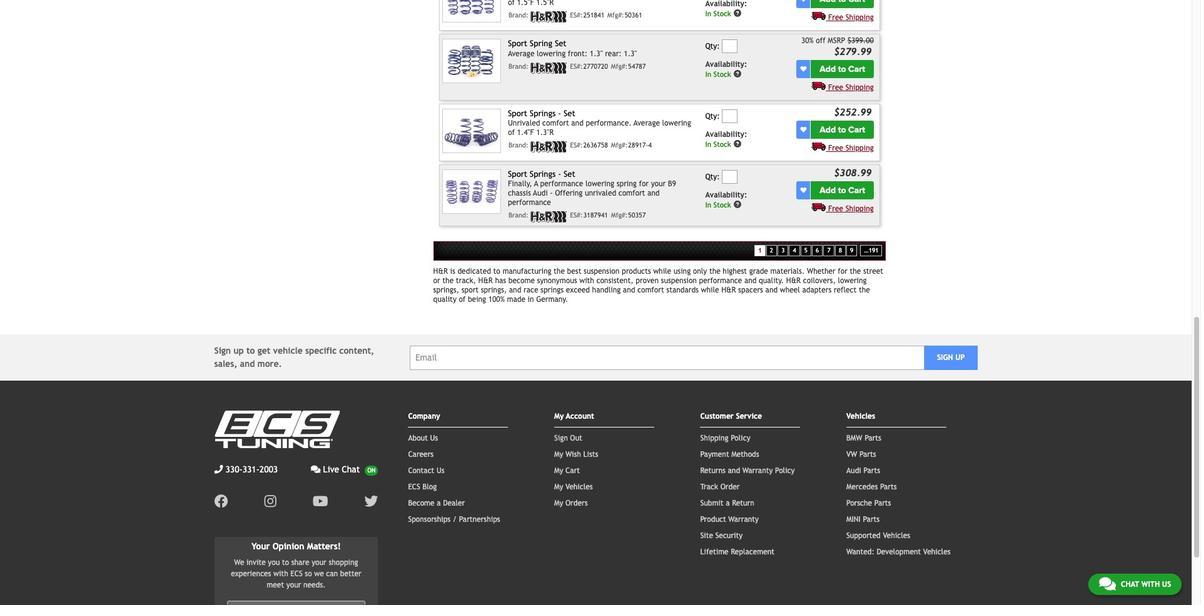Task type: vqa. For each thing, say whether or not it's contained in the screenshot.
"IS"
yes



Task type: locate. For each thing, give the bounding box(es) containing it.
average up 28917-
[[634, 119, 660, 128]]

sport
[[462, 286, 479, 295]]

0 vertical spatial add to cart
[[820, 64, 866, 74]]

0 vertical spatial question sign image
[[734, 9, 743, 17]]

1 vertical spatial for
[[838, 267, 848, 276]]

returns and warranty policy
[[701, 467, 795, 476]]

unrivaled
[[508, 119, 540, 128]]

1 horizontal spatial chat
[[1122, 581, 1140, 590]]

0 vertical spatial of
[[508, 129, 515, 137]]

brand: down chassis
[[509, 212, 529, 219]]

vehicles up wanted: development vehicles link
[[883, 532, 911, 541]]

ecs
[[408, 483, 421, 492], [291, 570, 303, 579]]

3 availability: in stock from the top
[[706, 191, 748, 209]]

to down $252.99
[[839, 124, 847, 135]]

0 horizontal spatial 1.3"
[[590, 49, 603, 58]]

3 link
[[778, 245, 789, 257]]

2 vertical spatial add to cart
[[820, 185, 866, 196]]

es#:
[[570, 11, 583, 19], [570, 62, 583, 70], [570, 142, 583, 149], [570, 212, 583, 219]]

free shipping image
[[812, 81, 826, 90], [812, 142, 826, 151], [812, 203, 826, 211]]

sign inside button
[[938, 354, 954, 363]]

sponsorships
[[408, 516, 451, 525]]

vw parts
[[847, 451, 877, 460]]

audi parts
[[847, 467, 881, 476]]

a left dealer
[[437, 500, 441, 508]]

lowering inside "sport springs - set unrivaled comfort and performance. average lowering of 1.4"f 1.3"r"
[[663, 119, 691, 128]]

1 vertical spatial question sign image
[[734, 139, 743, 148]]

2 vertical spatial add
[[820, 185, 836, 196]]

1 vertical spatial your
[[312, 559, 327, 568]]

4 free from the top
[[829, 204, 844, 213]]

sign inside sign up to get vehicle specific content, sales, and more.
[[214, 346, 231, 356]]

7
[[828, 247, 831, 254]]

1 vertical spatial qty:
[[706, 112, 720, 121]]

porsche parts link
[[847, 500, 892, 508]]

set inside sport springs - set finally, a performance lowering spring for your b9 chassis audi - offering unrivaled comfort and performance
[[564, 170, 576, 179]]

free shipping image for $252.99
[[812, 142, 826, 151]]

parts for mercedes parts
[[881, 483, 897, 492]]

stock for $252.99
[[714, 140, 731, 148]]

0 horizontal spatial audi
[[533, 189, 548, 198]]

out
[[570, 435, 583, 443]]

5 my from the top
[[555, 500, 564, 508]]

2 vertical spatial availability:
[[706, 191, 748, 199]]

2 in from the top
[[706, 70, 712, 78]]

with up the "meet"
[[274, 570, 288, 579]]

my down the my cart
[[555, 483, 564, 492]]

with inside we invite you to share your shopping experiences with ecs so we can better meet your needs.
[[274, 570, 288, 579]]

product warranty link
[[701, 516, 759, 525]]

contact us link
[[408, 467, 445, 476]]

us right comments icon
[[1163, 581, 1172, 590]]

race
[[524, 286, 539, 295]]

h&r - corporate logo image
[[531, 11, 567, 22], [531, 62, 567, 74], [531, 142, 567, 153], [531, 212, 567, 223]]

standards
[[667, 286, 699, 295]]

1 horizontal spatial average
[[634, 119, 660, 128]]

vehicles
[[847, 413, 876, 421], [566, 483, 593, 492], [883, 532, 911, 541], [924, 548, 951, 557]]

1 vertical spatial 4
[[793, 247, 797, 254]]

2 vertical spatial sport
[[508, 170, 528, 179]]

up for sign up
[[956, 354, 965, 363]]

1 a from the left
[[437, 500, 441, 508]]

1.3" up 54787 at the top right of the page
[[624, 49, 637, 58]]

add down $252.99
[[820, 124, 836, 135]]

1 horizontal spatial for
[[838, 267, 848, 276]]

sport inside sport spring set average lowering front: 1.3" rear: 1.3"
[[508, 39, 528, 48]]

lifetime replacement
[[701, 548, 775, 557]]

1 springs from the top
[[530, 109, 556, 118]]

shipping up $308.99
[[846, 144, 874, 153]]

1 add to wish list image from the top
[[801, 127, 807, 133]]

2 vertical spatial add to cart button
[[812, 181, 874, 199]]

average
[[508, 49, 535, 58], [634, 119, 660, 128]]

of down sport
[[459, 296, 466, 304]]

1 my from the top
[[555, 413, 564, 421]]

1 horizontal spatial a
[[726, 500, 730, 508]]

has
[[495, 277, 506, 286]]

0 vertical spatial while
[[654, 267, 672, 276]]

sign out
[[555, 435, 583, 443]]

set for $308.99
[[564, 170, 576, 179]]

lowering inside sport spring set average lowering front: 1.3" rear: 1.3"
[[537, 49, 566, 58]]

2 es#: from the top
[[570, 62, 583, 70]]

1 horizontal spatial your
[[312, 559, 327, 568]]

sign for sign out
[[555, 435, 568, 443]]

1 free shipping image from the top
[[812, 81, 826, 90]]

phone image
[[214, 466, 223, 475]]

sport left spring
[[508, 39, 528, 48]]

1 1.3" from the left
[[590, 49, 603, 58]]

2 add to wish list image from the top
[[801, 187, 807, 193]]

1 vertical spatial add
[[820, 124, 836, 135]]

2 a from the left
[[726, 500, 730, 508]]

3187941
[[584, 212, 608, 219]]

4 in from the top
[[706, 200, 712, 209]]

2 my from the top
[[555, 451, 564, 460]]

for inside h&r is dedicated to manufacturing the best suspension products while using only the highest grade materials. whether for the street or the track, h&r has become synonymous with consistent, proven suspension performance and quality. h&r coilovers, lowering springs, sport springs, and race springs exceed handling and comfort standards while h&r spacers and wheel adapters reflect the quality of being 100% made in germany.
[[838, 267, 848, 276]]

es#: for $252.99
[[570, 142, 583, 149]]

1 h&r - corporate logo image from the top
[[531, 11, 567, 22]]

audi down vw
[[847, 467, 862, 476]]

2 availability: from the top
[[706, 130, 748, 139]]

vehicles up orders
[[566, 483, 593, 492]]

1 horizontal spatial 4
[[793, 247, 797, 254]]

1 question sign image from the top
[[734, 69, 743, 78]]

2 availability: in stock from the top
[[706, 130, 748, 148]]

2 vertical spatial free shipping image
[[812, 203, 826, 211]]

street
[[864, 267, 884, 276]]

mfg#: left 50357
[[611, 212, 628, 219]]

in for 30% off msrp
[[706, 70, 712, 78]]

2 1.3" from the left
[[624, 49, 637, 58]]

lifetime
[[701, 548, 729, 557]]

0 vertical spatial for
[[639, 180, 649, 189]]

3 add to cart button from the top
[[812, 181, 874, 199]]

to left get
[[247, 346, 255, 356]]

a for submit
[[726, 500, 730, 508]]

1 vertical spatial suspension
[[661, 277, 697, 286]]

question sign image
[[734, 69, 743, 78], [734, 139, 743, 148]]

3 brand: from the top
[[509, 142, 529, 149]]

live
[[323, 465, 339, 475]]

and down 28917-
[[648, 189, 660, 198]]

0 horizontal spatial chat
[[342, 465, 360, 475]]

0 horizontal spatial average
[[508, 49, 535, 58]]

0 horizontal spatial a
[[437, 500, 441, 508]]

ecs blog
[[408, 483, 437, 492]]

warranty down return at right bottom
[[729, 516, 759, 525]]

porsche parts
[[847, 500, 892, 508]]

4 h&r - corporate logo image from the top
[[531, 212, 567, 223]]

3 free from the top
[[829, 144, 844, 153]]

0 vertical spatial your
[[651, 180, 666, 189]]

3 add to cart from the top
[[820, 185, 866, 196]]

you
[[268, 559, 280, 568]]

up inside button
[[956, 354, 965, 363]]

unrivaled
[[585, 189, 617, 198]]

springs up 1.3"r
[[530, 109, 556, 118]]

2 question sign image from the top
[[734, 139, 743, 148]]

performance inside h&r is dedicated to manufacturing the best suspension products while using only the highest grade materials. whether for the street or the track, h&r has become synonymous with consistent, proven suspension performance and quality. h&r coilovers, lowering springs, sport springs, and race springs exceed handling and comfort standards while h&r spacers and wheel adapters reflect the quality of being 100% made in germany.
[[700, 277, 743, 286]]

sport springs - set link up 1.3"r
[[508, 109, 576, 118]]

0 horizontal spatial 4
[[649, 142, 652, 149]]

1 vertical spatial -
[[558, 170, 561, 179]]

of left '1.4"f'
[[508, 129, 515, 137]]

1 horizontal spatial of
[[508, 129, 515, 137]]

add to cart down $252.99
[[820, 124, 866, 135]]

stock for 30% off msrp
[[714, 70, 731, 78]]

comfort up 1.3"r
[[543, 119, 569, 128]]

0 vertical spatial availability: in stock
[[706, 60, 748, 78]]

1 vertical spatial springs
[[530, 170, 556, 179]]

your right the "meet"
[[287, 581, 301, 590]]

$252.99
[[834, 106, 872, 118]]

the right "reflect"
[[859, 286, 871, 295]]

more.
[[258, 359, 282, 369]]

to down the $279.99
[[839, 64, 847, 74]]

2 horizontal spatial sign
[[938, 354, 954, 363]]

audi down a
[[533, 189, 548, 198]]

2770720
[[584, 62, 608, 70]]

chat
[[342, 465, 360, 475], [1122, 581, 1140, 590]]

set for $252.99
[[564, 109, 576, 118]]

lowering up unrivaled
[[586, 180, 615, 189]]

become a dealer link
[[408, 500, 465, 508]]

3 h&r - corporate logo image from the top
[[531, 142, 567, 153]]

0 horizontal spatial for
[[639, 180, 649, 189]]

2 free from the top
[[829, 83, 844, 92]]

1 vertical spatial add to wish list image
[[801, 66, 807, 72]]

1 brand: from the top
[[509, 11, 529, 19]]

- inside "sport springs - set unrivaled comfort and performance. average lowering of 1.4"f 1.3"r"
[[558, 109, 561, 118]]

add to cart down the $279.99
[[820, 64, 866, 74]]

springs inside sport springs - set finally, a performance lowering spring for your b9 chassis audi - offering unrivaled comfort and performance
[[530, 170, 556, 179]]

brand: down '1.4"f'
[[509, 142, 529, 149]]

quality.
[[759, 277, 784, 286]]

with up exceed
[[580, 277, 595, 286]]

your left b9
[[651, 180, 666, 189]]

lowering inside h&r is dedicated to manufacturing the best suspension products while using only the highest grade materials. whether for the street or the track, h&r has become synonymous with consistent, proven suspension performance and quality. h&r coilovers, lowering springs, sport springs, and race springs exceed handling and comfort standards while h&r spacers and wheel adapters reflect the quality of being 100% made in germany.
[[838, 277, 867, 286]]

0 vertical spatial policy
[[731, 435, 751, 443]]

4
[[649, 142, 652, 149], [793, 247, 797, 254]]

2 add to cart button from the top
[[812, 121, 874, 139]]

exceed
[[566, 286, 590, 295]]

audi inside sport springs - set finally, a performance lowering spring for your b9 chassis audi - offering unrivaled comfort and performance
[[533, 189, 548, 198]]

251841
[[584, 11, 605, 19]]

0 vertical spatial us
[[430, 435, 438, 443]]

add down $308.99
[[820, 185, 836, 196]]

es#2770720 - 54787 - sport spring set - average lowering front: 1.3" rear: 1.3" - h&r - volkswagen image
[[443, 39, 501, 83]]

3
[[782, 247, 785, 254]]

with right comments icon
[[1142, 581, 1161, 590]]

0 vertical spatial sport springs - set link
[[508, 109, 576, 118]]

sport inside sport springs - set finally, a performance lowering spring for your b9 chassis audi - offering unrivaled comfort and performance
[[508, 170, 528, 179]]

0 vertical spatial -
[[558, 109, 561, 118]]

1 add to cart button from the top
[[812, 60, 874, 78]]

0 horizontal spatial ecs
[[291, 570, 303, 579]]

0 vertical spatial suspension
[[584, 267, 620, 276]]

1 vertical spatial warranty
[[729, 516, 759, 525]]

3 availability: from the top
[[706, 191, 748, 199]]

free shipping up $308.99
[[829, 144, 874, 153]]

sport inside "sport springs - set unrivaled comfort and performance. average lowering of 1.4"f 1.3"r"
[[508, 109, 528, 118]]

0 horizontal spatial policy
[[731, 435, 751, 443]]

springs for $252.99
[[530, 109, 556, 118]]

sport for $252.99
[[508, 109, 528, 118]]

average inside sport spring set average lowering front: 1.3" rear: 1.3"
[[508, 49, 535, 58]]

h&r - corporate logo image down 1.3"r
[[531, 142, 567, 153]]

2003
[[260, 465, 278, 475]]

brand: up sport spring set link
[[509, 11, 529, 19]]

parts for porsche parts
[[875, 500, 892, 508]]

shipping up $252.99
[[846, 83, 874, 92]]

my up my vehicles
[[555, 467, 564, 476]]

methods
[[732, 451, 760, 460]]

2636758
[[584, 142, 608, 149]]

my left orders
[[555, 500, 564, 508]]

1 vertical spatial add to cart button
[[812, 121, 874, 139]]

1 in from the top
[[706, 9, 712, 18]]

3 es#: from the top
[[570, 142, 583, 149]]

es#: left 2636758
[[570, 142, 583, 149]]

cart
[[849, 64, 866, 74], [849, 124, 866, 135], [849, 185, 866, 196], [566, 467, 580, 476]]

payment
[[701, 451, 730, 460]]

4 stock from the top
[[714, 200, 731, 209]]

2 sport springs - set link from the top
[[508, 170, 576, 179]]

to up has
[[494, 267, 501, 276]]

comfort down spring
[[619, 189, 646, 198]]

germany.
[[537, 296, 568, 304]]

0 vertical spatial sport
[[508, 39, 528, 48]]

2 horizontal spatial with
[[1142, 581, 1161, 590]]

1 horizontal spatial while
[[701, 286, 720, 295]]

parts up mercedes parts
[[864, 467, 881, 476]]

performance down chassis
[[508, 199, 551, 207]]

vehicles right development
[[924, 548, 951, 557]]

0 horizontal spatial your
[[287, 581, 301, 590]]

1 qty: from the top
[[706, 42, 720, 51]]

free shipping up $252.99
[[829, 83, 874, 92]]

3 free shipping image from the top
[[812, 203, 826, 211]]

0 vertical spatial with
[[580, 277, 595, 286]]

2 vertical spatial comfort
[[638, 286, 665, 295]]

free for free shipping image corresponding to $252.99
[[829, 144, 844, 153]]

sport springs - set finally, a performance lowering spring for your b9 chassis audi - offering unrivaled comfort and performance
[[508, 170, 677, 207]]

lowering inside sport springs - set finally, a performance lowering spring for your b9 chassis audi - offering unrivaled comfort and performance
[[586, 180, 615, 189]]

1 vertical spatial ecs
[[291, 570, 303, 579]]

comments image
[[1100, 577, 1117, 592]]

springs inside "sport springs - set unrivaled comfort and performance. average lowering of 1.4"f 1.3"r"
[[530, 109, 556, 118]]

0 vertical spatial average
[[508, 49, 535, 58]]

handling
[[593, 286, 621, 295]]

add to wish list image
[[801, 127, 807, 133], [801, 187, 807, 193]]

and right sales, on the bottom
[[240, 359, 255, 369]]

audi
[[533, 189, 548, 198], [847, 467, 862, 476]]

2 brand: from the top
[[509, 62, 529, 70]]

4 brand: from the top
[[509, 212, 529, 219]]

qty:
[[706, 42, 720, 51], [706, 112, 720, 121], [706, 173, 720, 182]]

h&r - corporate logo image down spring
[[531, 62, 567, 74]]

1 vertical spatial comfort
[[619, 189, 646, 198]]

2 add to wish list image from the top
[[801, 66, 807, 72]]

es#: down front:
[[570, 62, 583, 70]]

set inside sport spring set average lowering front: 1.3" rear: 1.3"
[[555, 39, 567, 48]]

highest
[[723, 267, 747, 276]]

your up we
[[312, 559, 327, 568]]

service
[[736, 413, 762, 421]]

0 vertical spatial ecs
[[408, 483, 421, 492]]

1 horizontal spatial springs,
[[481, 286, 507, 295]]

0 vertical spatial add
[[820, 64, 836, 74]]

3 add from the top
[[820, 185, 836, 196]]

grade
[[750, 267, 769, 276]]

springs
[[541, 286, 564, 295]]

for right spring
[[639, 180, 649, 189]]

the down is
[[443, 277, 454, 286]]

2 vertical spatial with
[[1142, 581, 1161, 590]]

set inside "sport springs - set unrivaled comfort and performance. average lowering of 1.4"f 1.3"r"
[[564, 109, 576, 118]]

parts right bmw
[[865, 435, 882, 443]]

live chat link
[[311, 464, 378, 477]]

2 add from the top
[[820, 124, 836, 135]]

comfort down proven
[[638, 286, 665, 295]]

site security
[[701, 532, 743, 541]]

1 horizontal spatial with
[[580, 277, 595, 286]]

0 vertical spatial comfort
[[543, 119, 569, 128]]

None text field
[[722, 40, 738, 53]]

1 vertical spatial availability: in stock
[[706, 130, 748, 148]]

my for my account
[[555, 413, 564, 421]]

question sign image for 30% off msrp
[[734, 69, 743, 78]]

whether
[[807, 267, 836, 276]]

- for $252.99
[[558, 109, 561, 118]]

warranty down methods
[[743, 467, 773, 476]]

0 horizontal spatial up
[[234, 346, 244, 356]]

of
[[508, 129, 515, 137], [459, 296, 466, 304]]

springs up a
[[530, 170, 556, 179]]

1 vertical spatial us
[[437, 467, 445, 476]]

rear:
[[605, 49, 622, 58]]

add to wish list image for $308.99
[[801, 187, 807, 193]]

for
[[639, 180, 649, 189], [838, 267, 848, 276]]

1 question sign image from the top
[[734, 9, 743, 17]]

sport up unrivaled
[[508, 109, 528, 118]]

3 stock from the top
[[714, 140, 731, 148]]

add to wish list image
[[801, 0, 807, 2], [801, 66, 807, 72]]

free shipping image for $308.99
[[812, 203, 826, 211]]

0 vertical spatial set
[[555, 39, 567, 48]]

twitter logo image
[[365, 495, 378, 509]]

2 h&r - corporate logo image from the top
[[531, 62, 567, 74]]

customer service
[[701, 413, 762, 421]]

to down $308.99
[[839, 185, 847, 196]]

1 vertical spatial policy
[[776, 467, 795, 476]]

0 horizontal spatial sign
[[214, 346, 231, 356]]

1 sport from the top
[[508, 39, 528, 48]]

0 vertical spatial add to cart button
[[812, 60, 874, 78]]

chat right comments icon
[[1122, 581, 1140, 590]]

3 sport from the top
[[508, 170, 528, 179]]

sales,
[[214, 359, 237, 369]]

ecs left so
[[291, 570, 303, 579]]

comfort inside sport springs - set finally, a performance lowering spring for your b9 chassis audi - offering unrivaled comfort and performance
[[619, 189, 646, 198]]

1 availability: from the top
[[706, 60, 748, 69]]

up inside sign up to get vehicle specific content, sales, and more.
[[234, 346, 244, 356]]

in for $308.99
[[706, 200, 712, 209]]

free up $308.99
[[829, 144, 844, 153]]

mercedes parts link
[[847, 483, 897, 492]]

free up $252.99
[[829, 83, 844, 92]]

0 vertical spatial question sign image
[[734, 69, 743, 78]]

instagram logo image
[[264, 495, 276, 509]]

shipping policy
[[701, 435, 751, 443]]

3 in from the top
[[706, 140, 712, 148]]

6
[[816, 247, 820, 254]]

0 vertical spatial springs
[[530, 109, 556, 118]]

free right free shipping icon
[[829, 13, 844, 22]]

h&r up "wheel"
[[787, 277, 801, 286]]

content,
[[339, 346, 374, 356]]

sport springs - set link for $308.99
[[508, 170, 576, 179]]

to right you
[[282, 559, 289, 568]]

availability: in stock for $252.99
[[706, 130, 748, 148]]

0 vertical spatial audi
[[533, 189, 548, 198]]

wanted: development vehicles link
[[847, 548, 951, 557]]

sport for $308.99
[[508, 170, 528, 179]]

- for $308.99
[[558, 170, 561, 179]]

free for 1st free shipping image from the top of the page
[[829, 83, 844, 92]]

add down 30% off msrp $399.00 $279.99
[[820, 64, 836, 74]]

1 vertical spatial average
[[634, 119, 660, 128]]

2 stock from the top
[[714, 70, 731, 78]]

ecs tuning image
[[214, 411, 340, 449]]

0 vertical spatial performance
[[541, 180, 584, 189]]

1 vertical spatial add to wish list image
[[801, 187, 807, 193]]

being
[[468, 296, 486, 304]]

my left wish
[[555, 451, 564, 460]]

0 horizontal spatial with
[[274, 570, 288, 579]]

4 es#: from the top
[[570, 212, 583, 219]]

blog
[[423, 483, 437, 492]]

wheel
[[780, 286, 800, 295]]

1 vertical spatial sport springs - set link
[[508, 170, 576, 179]]

0 horizontal spatial of
[[459, 296, 466, 304]]

2 vertical spatial qty:
[[706, 173, 720, 182]]

of inside "sport springs - set unrivaled comfort and performance. average lowering of 1.4"f 1.3"r"
[[508, 129, 515, 137]]

so
[[305, 570, 312, 579]]

1 horizontal spatial up
[[956, 354, 965, 363]]

2 qty: from the top
[[706, 112, 720, 121]]

0 horizontal spatial while
[[654, 267, 672, 276]]

2 question sign image from the top
[[734, 200, 743, 209]]

availability: for $308.99
[[706, 191, 748, 199]]

1 sport springs - set link from the top
[[508, 109, 576, 118]]

suspension up consistent,
[[584, 267, 620, 276]]

sport springs - set link up a
[[508, 170, 576, 179]]

1 add to wish list image from the top
[[801, 0, 807, 2]]

None text field
[[722, 110, 738, 123], [722, 170, 738, 184], [722, 110, 738, 123], [722, 170, 738, 184]]

track,
[[456, 277, 476, 286]]

0 vertical spatial free shipping image
[[812, 81, 826, 90]]

add to wish list image up 30%
[[801, 0, 807, 2]]

add to cart down $308.99
[[820, 185, 866, 196]]

question sign image
[[734, 9, 743, 17], [734, 200, 743, 209]]

availability: in stock for $308.99
[[706, 191, 748, 209]]

bmw
[[847, 435, 863, 443]]

us right about
[[430, 435, 438, 443]]

2 free shipping image from the top
[[812, 142, 826, 151]]

3 my from the top
[[555, 467, 564, 476]]

site
[[701, 532, 714, 541]]

mfg#: for 30% off msrp
[[611, 62, 628, 70]]

1 vertical spatial audi
[[847, 467, 862, 476]]

add
[[820, 64, 836, 74], [820, 124, 836, 135], [820, 185, 836, 196]]

3 qty: from the top
[[706, 173, 720, 182]]

share
[[291, 559, 310, 568]]

es#: 3187941 mfg#: 50357
[[570, 212, 646, 219]]

matters!
[[307, 542, 341, 552]]

1 horizontal spatial 1.3"
[[624, 49, 637, 58]]

1 vertical spatial set
[[564, 109, 576, 118]]

while
[[654, 267, 672, 276], [701, 286, 720, 295]]

1 vertical spatial of
[[459, 296, 466, 304]]

us right contact
[[437, 467, 445, 476]]

your opinion matters!
[[252, 542, 341, 552]]

4 my from the top
[[555, 483, 564, 492]]

add to cart
[[820, 64, 866, 74], [820, 124, 866, 135], [820, 185, 866, 196]]

1 vertical spatial free shipping image
[[812, 142, 826, 151]]

while down only
[[701, 286, 720, 295]]

sign out link
[[555, 435, 583, 443]]

my for my wish lists
[[555, 451, 564, 460]]

1 horizontal spatial audi
[[847, 467, 862, 476]]

stock for $308.99
[[714, 200, 731, 209]]

2 springs from the top
[[530, 170, 556, 179]]

50361
[[625, 11, 643, 19]]

parts down mercedes parts link
[[875, 500, 892, 508]]

set
[[555, 39, 567, 48], [564, 109, 576, 118], [564, 170, 576, 179]]

2 sport from the top
[[508, 109, 528, 118]]

1 vertical spatial with
[[274, 570, 288, 579]]

free shipping down $308.99
[[829, 204, 874, 213]]

1 add from the top
[[820, 64, 836, 74]]

2 vertical spatial performance
[[700, 277, 743, 286]]

lowering up "reflect"
[[838, 277, 867, 286]]

1 vertical spatial availability:
[[706, 130, 748, 139]]

4 inside 4 link
[[793, 247, 797, 254]]

2 free shipping from the top
[[829, 83, 874, 92]]

1.3" up '2770720'
[[590, 49, 603, 58]]

parts right vw
[[860, 451, 877, 460]]

1 free from the top
[[829, 13, 844, 22]]

1 vertical spatial add to cart
[[820, 124, 866, 135]]

for up "reflect"
[[838, 267, 848, 276]]

needs.
[[304, 581, 326, 590]]

2 add to cart from the top
[[820, 124, 866, 135]]

brand: down sport spring set link
[[509, 62, 529, 70]]

add to cart button
[[812, 60, 874, 78], [812, 121, 874, 139], [812, 181, 874, 199]]



Task type: describe. For each thing, give the bounding box(es) containing it.
availability: for $252.99
[[706, 130, 748, 139]]

about us
[[408, 435, 438, 443]]

in for $252.99
[[706, 140, 712, 148]]

the up synonymous
[[554, 267, 565, 276]]

the left street
[[850, 267, 862, 276]]

of inside h&r is dedicated to manufacturing the best suspension products while using only the highest grade materials. whether for the street or the track, h&r has become synonymous with consistent, proven suspension performance and quality. h&r coilovers, lowering springs, sport springs, and race springs exceed handling and comfort standards while h&r spacers and wheel adapters reflect the quality of being 100% made in germany.
[[459, 296, 466, 304]]

add to wish list image for $252.99
[[801, 127, 807, 133]]

your inside sport springs - set finally, a performance lowering spring for your b9 chassis audi - offering unrivaled comfort and performance
[[651, 180, 666, 189]]

1 horizontal spatial suspension
[[661, 277, 697, 286]]

h&r is dedicated to manufacturing the best suspension products while using only the highest grade materials. whether for the street or the track, h&r has become synonymous with consistent, proven suspension performance and quality. h&r coilovers, lowering springs, sport springs, and race springs exceed handling and comfort standards while h&r spacers and wheel adapters reflect the quality of being 100% made in germany.
[[434, 267, 884, 304]]

mfg#: for $252.99
[[611, 142, 628, 149]]

$308.99
[[834, 167, 872, 178]]

1 add to cart from the top
[[820, 64, 866, 74]]

cart down wish
[[566, 467, 580, 476]]

contact us
[[408, 467, 445, 476]]

ecs inside we invite you to share your shopping experiences with ecs so we can better meet your needs.
[[291, 570, 303, 579]]

add to cart for $252.99
[[820, 124, 866, 135]]

spacers
[[739, 286, 764, 295]]

synonymous
[[537, 277, 577, 286]]

us for about us
[[430, 435, 438, 443]]

parts for vw parts
[[860, 451, 877, 460]]

customer
[[701, 413, 734, 421]]

lifetime replacement link
[[701, 548, 775, 557]]

track order
[[701, 483, 740, 492]]

to inside we invite you to share your shopping experiences with ecs so we can better meet your needs.
[[282, 559, 289, 568]]

order
[[721, 483, 740, 492]]

sign for sign up to get vehicle specific content, sales, and more.
[[214, 346, 231, 356]]

sponsorships / partnerships
[[408, 516, 501, 525]]

1 link
[[755, 245, 766, 257]]

3 free shipping from the top
[[829, 144, 874, 153]]

shipping up $399.00
[[846, 13, 874, 22]]

add for $308.99
[[820, 185, 836, 196]]

brand: for 30% off msrp
[[509, 62, 529, 70]]

the right only
[[710, 267, 721, 276]]

payment methods
[[701, 451, 760, 460]]

lists
[[584, 451, 599, 460]]

cart down $308.99
[[849, 185, 866, 196]]

free shipping image
[[812, 11, 826, 20]]

sport spring set average lowering front: 1.3" rear: 1.3"
[[508, 39, 637, 58]]

and inside sport springs - set finally, a performance lowering spring for your b9 chassis audi - offering unrivaled comfort and performance
[[648, 189, 660, 198]]

1.4"f
[[517, 129, 534, 137]]

comfort inside "sport springs - set unrivaled comfort and performance. average lowering of 1.4"f 1.3"r"
[[543, 119, 569, 128]]

returns
[[701, 467, 726, 476]]

h&r - corporate logo image for $252.99
[[531, 142, 567, 153]]

shipping down $308.99
[[846, 204, 874, 213]]

h&r - corporate logo image for $308.99
[[531, 212, 567, 223]]

30% off msrp $399.00 $279.99
[[802, 36, 874, 57]]

spring
[[530, 39, 553, 48]]

we invite you to share your shopping experiences with ecs so we can better meet your needs.
[[231, 559, 362, 590]]

we
[[234, 559, 244, 568]]

performance.
[[586, 119, 632, 128]]

es#: for $308.99
[[570, 212, 583, 219]]

for inside sport springs - set finally, a performance lowering spring for your b9 chassis audi - offering unrivaled comfort and performance
[[639, 180, 649, 189]]

1 es#: from the top
[[570, 11, 583, 19]]

chat with us link
[[1089, 575, 1182, 596]]

become
[[509, 277, 535, 286]]

mfg#: for $308.99
[[611, 212, 628, 219]]

specific
[[305, 346, 337, 356]]

h&r down highest
[[722, 286, 736, 295]]

2 springs, from the left
[[481, 286, 507, 295]]

better
[[340, 570, 362, 579]]

es#2636758 - 28917-4 - sport springs - set - unrivaled comfort and performance. average lowering of 1.4"f 1.3"r - h&r - audi image
[[443, 109, 501, 153]]

careers
[[408, 451, 434, 460]]

my for my vehicles
[[555, 483, 564, 492]]

es#: for 30% off msrp
[[570, 62, 583, 70]]

track order link
[[701, 483, 740, 492]]

a
[[534, 180, 538, 189]]

0 horizontal spatial suspension
[[584, 267, 620, 276]]

become
[[408, 500, 435, 508]]

supported vehicles link
[[847, 532, 911, 541]]

h&r down dedicated
[[479, 277, 493, 286]]

my for my cart
[[555, 467, 564, 476]]

my cart
[[555, 467, 580, 476]]

audi parts link
[[847, 467, 881, 476]]

brand: for $252.99
[[509, 142, 529, 149]]

payment methods link
[[701, 451, 760, 460]]

my orders link
[[555, 500, 588, 508]]

dealer
[[443, 500, 465, 508]]

and down quality.
[[766, 286, 778, 295]]

careers link
[[408, 451, 434, 460]]

es#3187941 - 50357 - sport springs - set  - finally, a performance lowering spring for your b9 chassis audi - offering unrivaled comfort and performance - h&r - audi image
[[443, 170, 501, 214]]

0 vertical spatial warranty
[[743, 467, 773, 476]]

add for $252.99
[[820, 124, 836, 135]]

add to cart button for $308.99
[[812, 181, 874, 199]]

es#: 2636758 mfg#: 28917-4
[[570, 142, 652, 149]]

supported vehicles
[[847, 532, 911, 541]]

track
[[701, 483, 719, 492]]

development
[[877, 548, 922, 557]]

9
[[851, 247, 854, 254]]

and up spacers on the right top
[[745, 277, 757, 286]]

become a dealer
[[408, 500, 465, 508]]

us for contact us
[[437, 467, 445, 476]]

add to cart for $308.99
[[820, 185, 866, 196]]

1 vertical spatial while
[[701, 286, 720, 295]]

with inside h&r is dedicated to manufacturing the best suspension products while using only the highest grade materials. whether for the street or the track, h&r has become synonymous with consistent, proven suspension performance and quality. h&r coilovers, lowering springs, sport springs, and race springs exceed handling and comfort standards while h&r spacers and wheel adapters reflect the quality of being 100% made in germany.
[[580, 277, 595, 286]]

parts for audi parts
[[864, 467, 881, 476]]

add to cart button for $252.99
[[812, 121, 874, 139]]

qty: for $252.99
[[706, 112, 720, 121]]

my for my orders
[[555, 500, 564, 508]]

springs for $308.99
[[530, 170, 556, 179]]

0 vertical spatial 4
[[649, 142, 652, 149]]

1 horizontal spatial policy
[[776, 467, 795, 476]]

opinion
[[273, 542, 305, 552]]

sport springs - set link for $252.99
[[508, 109, 576, 118]]

and inside sign up to get vehicle specific content, sales, and more.
[[240, 359, 255, 369]]

vehicles up bmw parts link
[[847, 413, 876, 421]]

1 vertical spatial performance
[[508, 199, 551, 207]]

to inside h&r is dedicated to manufacturing the best suspension products while using only the highest grade materials. whether for the street or the track, h&r has become synonymous with consistent, proven suspension performance and quality. h&r coilovers, lowering springs, sport springs, and race springs exceed handling and comfort standards while h&r spacers and wheel adapters reflect the quality of being 100% made in germany.
[[494, 267, 501, 276]]

1 free shipping from the top
[[829, 13, 874, 22]]

submit a return
[[701, 500, 755, 508]]

youtube logo image
[[313, 495, 328, 509]]

free for free shipping icon
[[829, 13, 844, 22]]

1 vertical spatial chat
[[1122, 581, 1140, 590]]

1 springs, from the left
[[434, 286, 459, 295]]

vw parts link
[[847, 451, 877, 460]]

h&r up or
[[434, 267, 448, 276]]

cart down $252.99
[[849, 124, 866, 135]]

30%
[[802, 36, 814, 45]]

mini parts link
[[847, 516, 880, 525]]

wanted:
[[847, 548, 875, 557]]

finally,
[[508, 180, 532, 189]]

product warranty
[[701, 516, 759, 525]]

7 link
[[824, 245, 835, 257]]

Email email field
[[410, 346, 925, 370]]

a for become
[[437, 500, 441, 508]]

1 availability: in stock from the top
[[706, 60, 748, 78]]

using
[[674, 267, 691, 276]]

submit
[[701, 500, 724, 508]]

adapters
[[803, 286, 832, 295]]

h&r - corporate logo image for 30% off msrp
[[531, 62, 567, 74]]

return
[[732, 500, 755, 508]]

and inside "sport springs - set unrivaled comfort and performance. average lowering of 1.4"f 1.3"r"
[[572, 119, 584, 128]]

sign for sign up
[[938, 354, 954, 363]]

mfg#: left 50361 on the right
[[608, 11, 625, 19]]

is
[[450, 267, 456, 276]]

and up 'order'
[[728, 467, 741, 476]]

off
[[816, 36, 826, 45]]

invite
[[247, 559, 266, 568]]

parts for bmw parts
[[865, 435, 882, 443]]

msrp
[[828, 36, 846, 45]]

mini parts
[[847, 516, 880, 525]]

es#251841 - 50361 - sport springs - set - unrivaled comfort and performance. average lowering of 1.5"f 1.5"r - h&r - audi image
[[443, 0, 501, 23]]

qty: for $308.99
[[706, 173, 720, 182]]

product
[[701, 516, 726, 525]]

4 free shipping from the top
[[829, 204, 874, 213]]

sponsorships / partnerships link
[[408, 516, 501, 525]]

2 link
[[767, 245, 777, 257]]

replacement
[[731, 548, 775, 557]]

average inside "sport springs - set unrivaled comfort and performance. average lowering of 1.4"f 1.3"r"
[[634, 119, 660, 128]]

es#: 2770720 mfg#: 54787
[[570, 62, 646, 70]]

facebook logo image
[[214, 495, 228, 509]]

2 vertical spatial -
[[550, 189, 553, 198]]

your
[[252, 542, 270, 552]]

cart down the $279.99
[[849, 64, 866, 74]]

free for free shipping image for $308.99
[[829, 204, 844, 213]]

comments image
[[311, 466, 321, 475]]

comfort inside h&r is dedicated to manufacturing the best suspension products while using only the highest grade materials. whether for the street or the track, h&r has become synonymous with consistent, proven suspension performance and quality. h&r coilovers, lowering springs, sport springs, and race springs exceed handling and comfort standards while h&r spacers and wheel adapters reflect the quality of being 100% made in germany.
[[638, 286, 665, 295]]

shipping up the payment
[[701, 435, 729, 443]]

28917-
[[628, 142, 649, 149]]

bmw parts
[[847, 435, 882, 443]]

330-
[[226, 465, 243, 475]]

shopping
[[329, 559, 358, 568]]

4 link
[[790, 245, 800, 257]]

wanted: development vehicles
[[847, 548, 951, 557]]

and up made
[[509, 286, 522, 295]]

meet
[[267, 581, 284, 590]]

6 link
[[813, 245, 823, 257]]

331-
[[243, 465, 260, 475]]

and down consistent,
[[623, 286, 636, 295]]

brand: for $308.99
[[509, 212, 529, 219]]

up for sign up to get vehicle specific content, sales, and more.
[[234, 346, 244, 356]]

question sign image for $252.99
[[734, 139, 743, 148]]

to inside sign up to get vehicle specific content, sales, and more.
[[247, 346, 255, 356]]

parts for mini parts
[[863, 516, 880, 525]]

2 vertical spatial us
[[1163, 581, 1172, 590]]

1 stock from the top
[[714, 9, 731, 18]]



